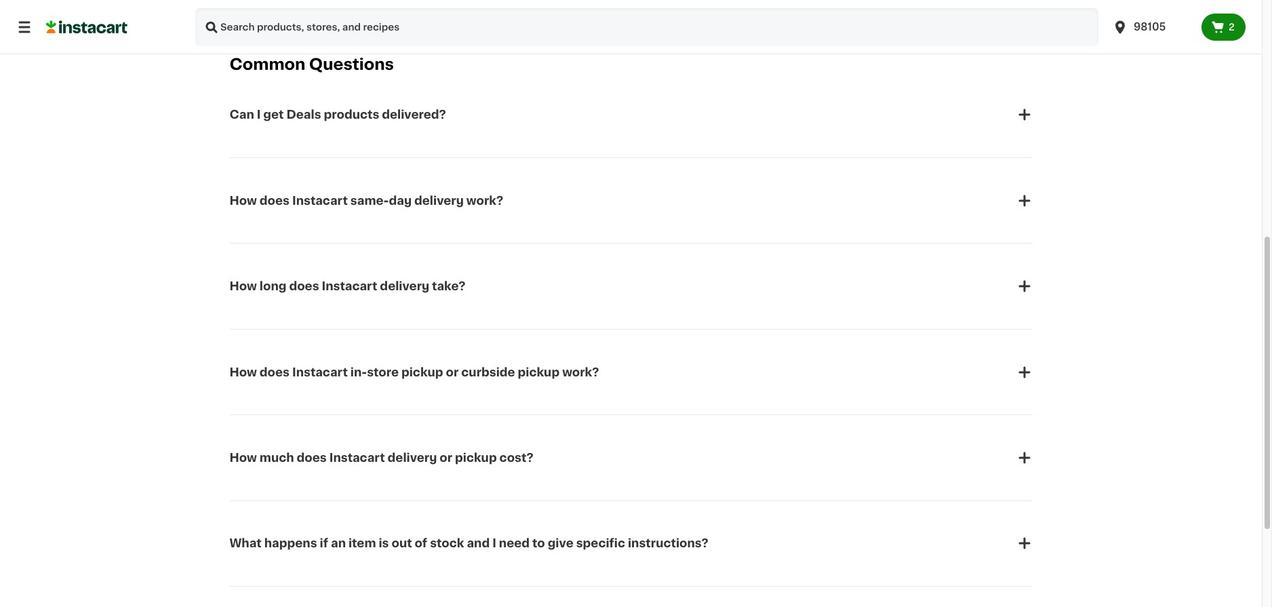 Task type: locate. For each thing, give the bounding box(es) containing it.
how for how does instacart same-day delivery work?
[[230, 195, 257, 206]]

0 vertical spatial delivery
[[414, 195, 464, 206]]

None search field
[[195, 8, 1099, 46]]

store
[[367, 367, 399, 377]]

many in stock
[[546, 7, 599, 15], [755, 7, 808, 15], [859, 7, 912, 15], [963, 7, 1017, 15]]

stock
[[578, 7, 599, 15], [787, 7, 808, 15], [891, 7, 912, 15], [996, 7, 1017, 15], [430, 538, 464, 549]]

2 horizontal spatial pickup
[[518, 367, 560, 377]]

many in stock link
[[532, 0, 626, 17], [741, 0, 835, 17], [845, 0, 939, 17], [950, 0, 1043, 17]]

give
[[548, 538, 574, 549]]

1 vertical spatial work?
[[562, 367, 599, 377]]

98105
[[1134, 22, 1166, 32]]

2 many from the left
[[755, 7, 776, 15]]

1 horizontal spatial pickup
[[455, 452, 497, 463]]

2 how from the top
[[230, 281, 257, 292]]

many
[[546, 7, 567, 15], [755, 7, 776, 15], [859, 7, 881, 15], [963, 7, 985, 15]]

or
[[446, 367, 459, 377], [440, 452, 452, 463]]

how for how long does instacart delivery take?
[[230, 281, 257, 292]]

0 horizontal spatial work?
[[467, 195, 503, 206]]

i left get
[[257, 109, 261, 120]]

1 vertical spatial i
[[493, 538, 496, 549]]

delivery inside 'dropdown button'
[[388, 452, 437, 463]]

in-
[[351, 367, 367, 377]]

1 vertical spatial delivery
[[380, 281, 429, 292]]

i right the and
[[493, 538, 496, 549]]

does inside 'dropdown button'
[[297, 452, 327, 463]]

i
[[257, 109, 261, 120], [493, 538, 496, 549]]

how does instacart same-day delivery work? button
[[230, 176, 1033, 225]]

4 many in stock link from the left
[[950, 0, 1043, 17]]

0 vertical spatial or
[[446, 367, 459, 377]]

1 many from the left
[[546, 7, 567, 15]]

3 in from the left
[[882, 7, 889, 15]]

how long does instacart delivery take? button
[[230, 262, 1033, 311]]

instacart inside dropdown button
[[292, 367, 348, 377]]

0 horizontal spatial pickup
[[402, 367, 443, 377]]

4 in from the left
[[987, 7, 994, 15]]

98105 button
[[1112, 8, 1194, 46]]

1 many in stock link from the left
[[532, 0, 626, 17]]

what
[[230, 538, 262, 549]]

pickup right the curbside
[[518, 367, 560, 377]]

how does instacart in-store pickup or curbside pickup work?
[[230, 367, 599, 377]]

many for first "many in stock" link
[[546, 7, 567, 15]]

pickup right store
[[402, 367, 443, 377]]

can i get deals products delivered?
[[230, 109, 446, 120]]

instacart
[[292, 195, 348, 206], [322, 281, 377, 292], [292, 367, 348, 377], [329, 452, 385, 463]]

2 vertical spatial delivery
[[388, 452, 437, 463]]

if
[[320, 538, 328, 549]]

how
[[230, 195, 257, 206], [230, 281, 257, 292], [230, 367, 257, 377], [230, 452, 257, 463]]

instacart inside 'dropdown button'
[[329, 452, 385, 463]]

common
[[230, 57, 305, 72]]

1 horizontal spatial work?
[[562, 367, 599, 377]]

2 many in stock from the left
[[755, 7, 808, 15]]

in for first "many in stock" link
[[569, 7, 576, 15]]

2 in from the left
[[778, 7, 785, 15]]

of
[[415, 538, 427, 549]]

an
[[331, 538, 346, 549]]

how inside 'dropdown button'
[[230, 452, 257, 463]]

or inside 'dropdown button'
[[440, 452, 452, 463]]

need
[[499, 538, 530, 549]]

many in stock for first "many in stock" link from the right
[[963, 7, 1017, 15]]

3 how from the top
[[230, 367, 257, 377]]

delivery
[[414, 195, 464, 206], [380, 281, 429, 292], [388, 452, 437, 463]]

4 many in stock from the left
[[963, 7, 1017, 15]]

1 many in stock from the left
[[546, 7, 599, 15]]

1 how from the top
[[230, 195, 257, 206]]

instructions?
[[628, 538, 709, 549]]

0 vertical spatial work?
[[467, 195, 503, 206]]

4 how from the top
[[230, 452, 257, 463]]

questions
[[309, 57, 394, 72]]

0 vertical spatial i
[[257, 109, 261, 120]]

delivery for or
[[388, 452, 437, 463]]

pickup left cost?
[[455, 452, 497, 463]]

day
[[389, 195, 412, 206]]

what happens if an item is out of stock and i need to give specific instructions? button
[[230, 519, 1033, 568]]

stock for second "many in stock" link from left
[[787, 7, 808, 15]]

work? inside how does instacart in-store pickup or curbside pickup work? dropdown button
[[562, 367, 599, 377]]

how inside dropdown button
[[230, 367, 257, 377]]

3 many from the left
[[859, 7, 881, 15]]

in
[[569, 7, 576, 15], [778, 7, 785, 15], [882, 7, 889, 15], [987, 7, 994, 15]]

and
[[467, 538, 490, 549]]

specific
[[576, 538, 625, 549]]

work?
[[467, 195, 503, 206], [562, 367, 599, 377]]

many for third "many in stock" link from the left
[[859, 7, 881, 15]]

1 in from the left
[[569, 7, 576, 15]]

how for how does instacart in-store pickup or curbside pickup work?
[[230, 367, 257, 377]]

does
[[260, 195, 290, 206], [289, 281, 319, 292], [260, 367, 290, 377], [297, 452, 327, 463]]

4 many from the left
[[963, 7, 985, 15]]

delivered?
[[382, 109, 446, 120]]

3 many in stock from the left
[[859, 7, 912, 15]]

pickup
[[402, 367, 443, 377], [518, 367, 560, 377], [455, 452, 497, 463]]

1 vertical spatial or
[[440, 452, 452, 463]]

98105 button
[[1104, 8, 1202, 46]]



Task type: vqa. For each thing, say whether or not it's contained in the screenshot.
"DELIVERY" corresponding to take?
yes



Task type: describe. For each thing, give the bounding box(es) containing it.
stock for first "many in stock" link from the right
[[996, 7, 1017, 15]]

in for second "many in stock" link from left
[[778, 7, 785, 15]]

instacart logo image
[[46, 19, 128, 35]]

happens
[[264, 538, 317, 549]]

delivery for take?
[[380, 281, 429, 292]]

how long does instacart delivery take?
[[230, 281, 466, 292]]

curbside
[[461, 367, 515, 377]]

how does instacart in-store pickup or curbside pickup work? button
[[230, 348, 1033, 396]]

how does instacart same-day delivery work?
[[230, 195, 503, 206]]

many in stock for second "many in stock" link from left
[[755, 7, 808, 15]]

Search field
[[195, 8, 1099, 46]]

work? inside how does instacart same-day delivery work? dropdown button
[[467, 195, 503, 206]]

in for third "many in stock" link from the left
[[882, 7, 889, 15]]

common questions
[[230, 57, 394, 72]]

0 horizontal spatial i
[[257, 109, 261, 120]]

2
[[1229, 22, 1235, 32]]

does inside dropdown button
[[260, 367, 290, 377]]

long
[[260, 281, 287, 292]]

what happens if an item is out of stock and i need to give specific instructions?
[[230, 538, 709, 549]]

same-
[[351, 195, 389, 206]]

out
[[392, 538, 412, 549]]

deals
[[287, 109, 321, 120]]

products
[[324, 109, 379, 120]]

get
[[263, 109, 284, 120]]

take?
[[432, 281, 466, 292]]

2 button
[[1202, 14, 1246, 41]]

to
[[532, 538, 545, 549]]

many for first "many in stock" link from the right
[[963, 7, 985, 15]]

in for first "many in stock" link from the right
[[987, 7, 994, 15]]

can i get deals products delivered? button
[[230, 90, 1033, 139]]

can
[[230, 109, 254, 120]]

stock inside dropdown button
[[430, 538, 464, 549]]

is
[[379, 538, 389, 549]]

many for second "many in stock" link from left
[[755, 7, 776, 15]]

stock for third "many in stock" link from the left
[[891, 7, 912, 15]]

2 many in stock link from the left
[[741, 0, 835, 17]]

1 horizontal spatial i
[[493, 538, 496, 549]]

cost?
[[500, 452, 534, 463]]

or inside dropdown button
[[446, 367, 459, 377]]

how for how much does instacart delivery or pickup cost?
[[230, 452, 257, 463]]

pickup inside 'dropdown button'
[[455, 452, 497, 463]]

how much does instacart delivery or pickup cost? button
[[230, 433, 1033, 482]]

many in stock for third "many in stock" link from the left
[[859, 7, 912, 15]]

stock for first "many in stock" link
[[578, 7, 599, 15]]

many in stock for first "many in stock" link
[[546, 7, 599, 15]]

item
[[349, 538, 376, 549]]

3 many in stock link from the left
[[845, 0, 939, 17]]

how much does instacart delivery or pickup cost?
[[230, 452, 534, 463]]

much
[[260, 452, 294, 463]]



